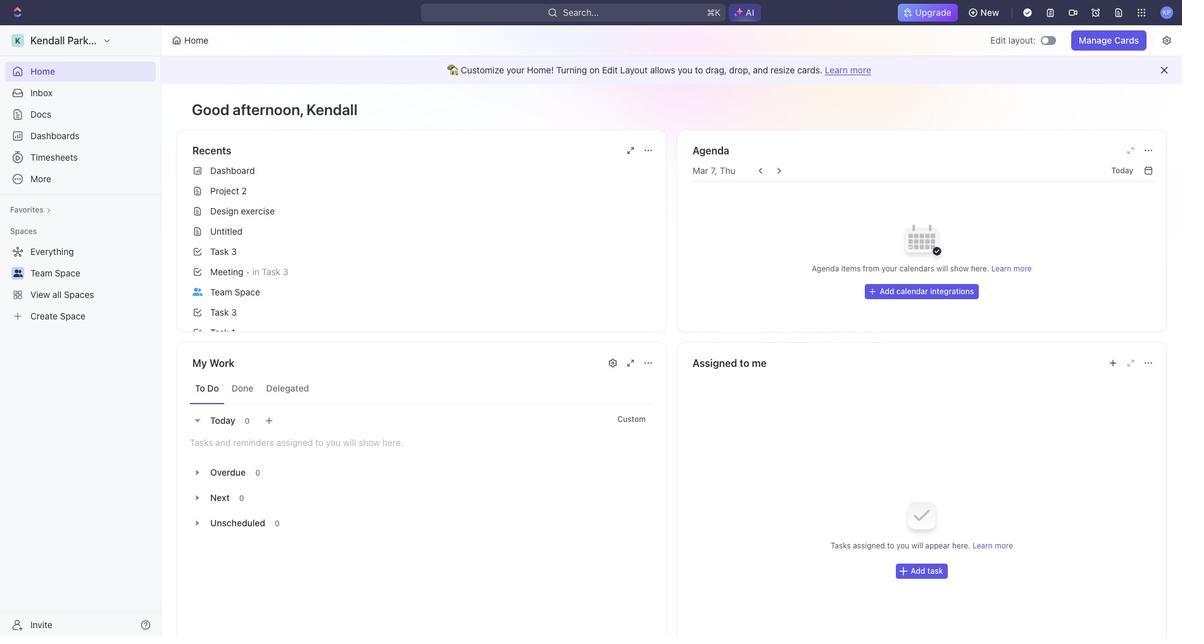 Task type: describe. For each thing, give the bounding box(es) containing it.
0 vertical spatial space
[[55, 268, 80, 279]]

view all spaces link
[[5, 285, 153, 305]]

1 horizontal spatial home
[[184, 35, 209, 46]]

all
[[53, 290, 62, 300]]

mar
[[693, 165, 709, 176]]

resize
[[771, 65, 795, 75]]

assigned to me
[[693, 358, 767, 369]]

design
[[210, 206, 239, 217]]

1 horizontal spatial you
[[678, 65, 693, 75]]

1 horizontal spatial assigned
[[854, 542, 886, 551]]

3 for 2nd task 3 link from the bottom
[[231, 246, 237, 257]]

0 horizontal spatial you
[[326, 438, 341, 449]]

upgrade
[[916, 7, 952, 18]]

upgrade link
[[898, 4, 958, 22]]

manage
[[1079, 35, 1113, 46]]

1 vertical spatial spaces
[[64, 290, 94, 300]]

2 vertical spatial learn
[[973, 542, 993, 551]]

learn more link for 🏡 customize your home! turning on edit layout allows you to drag, drop, and resize cards.
[[825, 65, 872, 75]]

delegated
[[266, 383, 309, 394]]

search...
[[563, 7, 599, 18]]

task 3 for 1st task 3 link from the bottom of the page
[[210, 307, 237, 318]]

0 horizontal spatial edit
[[602, 65, 618, 75]]

new button
[[963, 3, 1007, 23]]

custom button
[[613, 412, 651, 428]]

agenda for agenda
[[693, 145, 730, 156]]

1 vertical spatial will
[[343, 438, 357, 449]]

1 horizontal spatial and
[[753, 65, 769, 75]]

project
[[210, 186, 239, 196]]

everything link
[[5, 242, 153, 262]]

layout:
[[1009, 35, 1036, 46]]

project 2
[[210, 186, 247, 196]]

tree inside sidebar navigation
[[5, 242, 156, 327]]

task
[[928, 567, 944, 577]]

my
[[193, 358, 207, 369]]

1 vertical spatial more
[[1014, 264, 1032, 274]]

calendar
[[897, 287, 929, 297]]

🏡
[[447, 65, 459, 75]]

mar 7, thu button
[[693, 165, 736, 176]]

view all spaces
[[30, 290, 94, 300]]

tasks and reminders assigned to you will show here.
[[190, 438, 403, 449]]

on
[[590, 65, 600, 75]]

home link
[[5, 61, 156, 82]]

meeting
[[210, 267, 244, 277]]

7,
[[711, 165, 718, 176]]

⌘k
[[707, 7, 721, 18]]

create space
[[30, 311, 86, 322]]

‎task 1
[[210, 328, 235, 338]]

1 horizontal spatial team
[[210, 287, 232, 298]]

1 vertical spatial and
[[216, 438, 231, 449]]

0 horizontal spatial here.
[[383, 438, 403, 449]]

allows
[[651, 65, 676, 75]]

design exercise
[[210, 206, 275, 217]]

thu
[[720, 165, 736, 176]]

more inside alert
[[851, 65, 872, 75]]

task for 1st task 3 link from the bottom of the page
[[210, 307, 229, 318]]

project 2 link
[[188, 181, 661, 201]]

3 for 1st task 3 link from the bottom of the page
[[231, 307, 237, 318]]

dashboard link
[[188, 161, 661, 181]]

home!
[[527, 65, 554, 75]]

kp button
[[1157, 3, 1178, 23]]

user group image inside tree
[[13, 270, 22, 277]]

tasks for tasks and reminders assigned to you will show here.
[[190, 438, 213, 449]]

next
[[210, 493, 230, 503]]

layout
[[621, 65, 648, 75]]

agenda for agenda items from your calendars will show here. learn more
[[812, 264, 840, 274]]

1 vertical spatial learn
[[992, 264, 1012, 274]]

add calendar integrations button
[[865, 284, 980, 300]]

create space link
[[5, 307, 153, 327]]

good
[[192, 101, 229, 118]]

manage cards
[[1079, 35, 1140, 46]]

add task
[[911, 567, 944, 577]]

‎task 1 link
[[188, 323, 661, 343]]

new
[[981, 7, 1000, 18]]

in
[[252, 267, 260, 277]]

tasks for tasks assigned to you will appear here. learn more
[[831, 542, 851, 551]]

inbox
[[30, 87, 53, 98]]

2 vertical spatial more
[[995, 542, 1014, 551]]

parks's
[[67, 35, 102, 46]]

do
[[207, 383, 219, 394]]

more button
[[5, 169, 156, 189]]

add task button
[[896, 564, 949, 580]]

work
[[210, 358, 235, 369]]

1 task 3 link from the top
[[188, 242, 661, 262]]

1 horizontal spatial team space
[[210, 287, 260, 298]]

unscheduled
[[210, 518, 265, 529]]

‎task
[[210, 328, 229, 338]]

home inside sidebar navigation
[[30, 66, 55, 77]]

custom
[[618, 415, 646, 424]]

afternoon,
[[233, 101, 303, 118]]

0 for next
[[239, 494, 244, 503]]

docs link
[[5, 105, 156, 125]]

1 horizontal spatial show
[[951, 264, 970, 274]]

cards.
[[798, 65, 823, 75]]

timesheets link
[[5, 148, 156, 168]]

1 vertical spatial today
[[210, 415, 235, 426]]

kendall parks's workspace
[[30, 35, 157, 46]]

1 vertical spatial 3
[[283, 267, 289, 277]]

inbox link
[[5, 83, 156, 103]]

2 horizontal spatial you
[[897, 542, 910, 551]]

drop,
[[730, 65, 751, 75]]

manage cards button
[[1072, 30, 1147, 51]]



Task type: vqa. For each thing, say whether or not it's contained in the screenshot.
0 associated with Overdue
yes



Task type: locate. For each thing, give the bounding box(es) containing it.
0 horizontal spatial will
[[343, 438, 357, 449]]

2 vertical spatial learn more link
[[973, 542, 1014, 551]]

tab list
[[190, 374, 654, 405]]

favorites button
[[5, 203, 56, 218]]

2 task 3 from the top
[[210, 307, 237, 318]]

dashboards
[[30, 131, 80, 141]]

0 vertical spatial your
[[507, 65, 525, 75]]

1 horizontal spatial edit
[[991, 35, 1007, 46]]

everything
[[30, 246, 74, 257]]

kendall parks's workspace, , element
[[11, 34, 24, 47]]

task up ‎task
[[210, 307, 229, 318]]

alert containing 🏡 customize your home! turning on edit layout allows you to drag, drop, and resize cards.
[[162, 56, 1183, 84]]

1 horizontal spatial today
[[1112, 166, 1134, 175]]

overdue
[[210, 467, 246, 478]]

drag,
[[706, 65, 727, 75]]

team space link up view all spaces link
[[30, 264, 153, 284]]

tab list containing to do
[[190, 374, 654, 405]]

1 vertical spatial add
[[911, 567, 926, 577]]

space up view all spaces
[[55, 268, 80, 279]]

dashboard
[[210, 165, 255, 176]]

1 horizontal spatial team space link
[[188, 283, 661, 303]]

edit left layout: at the top of the page
[[991, 35, 1007, 46]]

0 horizontal spatial and
[[216, 438, 231, 449]]

k
[[15, 36, 20, 45]]

🏡 customize your home! turning on edit layout allows you to drag, drop, and resize cards. learn more
[[447, 65, 872, 75]]

0 vertical spatial show
[[951, 264, 970, 274]]

untitled link
[[188, 222, 661, 242]]

task right in
[[262, 267, 281, 277]]

team space inside sidebar navigation
[[30, 268, 80, 279]]

recents
[[193, 145, 232, 156]]

0 vertical spatial and
[[753, 65, 769, 75]]

1 task 3 from the top
[[210, 246, 237, 257]]

1 vertical spatial edit
[[602, 65, 618, 75]]

here.
[[972, 264, 990, 274], [383, 438, 403, 449], [953, 542, 971, 551]]

1 vertical spatial home
[[30, 66, 55, 77]]

edit
[[991, 35, 1007, 46], [602, 65, 618, 75]]

0 vertical spatial today
[[1112, 166, 1134, 175]]

0 horizontal spatial team space
[[30, 268, 80, 279]]

0 right the next
[[239, 494, 244, 503]]

2 vertical spatial here.
[[953, 542, 971, 551]]

will
[[937, 264, 949, 274], [343, 438, 357, 449], [912, 542, 924, 551]]

sidebar navigation
[[0, 25, 164, 638]]

3 right in
[[283, 267, 289, 277]]

custom button
[[613, 412, 651, 428]]

and right drop,
[[753, 65, 769, 75]]

0 horizontal spatial user group image
[[13, 270, 22, 277]]

timesheets
[[30, 152, 78, 163]]

3
[[231, 246, 237, 257], [283, 267, 289, 277], [231, 307, 237, 318]]

your right from
[[882, 264, 898, 274]]

edit right the on
[[602, 65, 618, 75]]

0 horizontal spatial agenda
[[693, 145, 730, 156]]

done
[[232, 383, 254, 394]]

home
[[184, 35, 209, 46], [30, 66, 55, 77]]

task
[[210, 246, 229, 257], [262, 267, 281, 277], [210, 307, 229, 318]]

more
[[30, 174, 51, 184]]

1 vertical spatial team space
[[210, 287, 260, 298]]

0 horizontal spatial tasks
[[190, 438, 213, 449]]

0 vertical spatial more
[[851, 65, 872, 75]]

3 up 1 on the bottom left
[[231, 307, 237, 318]]

you
[[678, 65, 693, 75], [326, 438, 341, 449], [897, 542, 910, 551]]

learn more link inside alert
[[825, 65, 872, 75]]

add for add task
[[911, 567, 926, 577]]

0 vertical spatial team
[[30, 268, 52, 279]]

0 vertical spatial team space
[[30, 268, 80, 279]]

design exercise link
[[188, 201, 661, 222]]

0 vertical spatial edit
[[991, 35, 1007, 46]]

0 for today
[[245, 417, 250, 426]]

•
[[246, 267, 250, 277]]

create
[[30, 311, 58, 322]]

alert
[[162, 56, 1183, 84]]

add for add calendar integrations
[[880, 287, 895, 297]]

tree containing everything
[[5, 242, 156, 327]]

task 3 link
[[188, 242, 661, 262], [188, 303, 661, 323]]

1 horizontal spatial spaces
[[64, 290, 94, 300]]

0 for overdue
[[255, 469, 260, 478]]

0 horizontal spatial today
[[210, 415, 235, 426]]

dashboards link
[[5, 126, 156, 146]]

2 vertical spatial you
[[897, 542, 910, 551]]

mar 7, thu
[[693, 165, 736, 176]]

1 horizontal spatial add
[[911, 567, 926, 577]]

0 vertical spatial home
[[184, 35, 209, 46]]

agenda up "7,"
[[693, 145, 730, 156]]

user group image
[[13, 270, 22, 277], [193, 288, 203, 296]]

good afternoon, kendall
[[192, 101, 358, 118]]

view
[[30, 290, 50, 300]]

1 vertical spatial agenda
[[812, 264, 840, 274]]

0 horizontal spatial assigned
[[277, 438, 313, 449]]

0 horizontal spatial kendall
[[30, 35, 65, 46]]

tree
[[5, 242, 156, 327]]

my work
[[193, 358, 235, 369]]

exercise
[[241, 206, 275, 217]]

0 horizontal spatial team space link
[[30, 264, 153, 284]]

assigned
[[277, 438, 313, 449], [854, 542, 886, 551]]

tasks assigned to you will appear here. learn more
[[831, 542, 1014, 551]]

1 vertical spatial tasks
[[831, 542, 851, 551]]

appear
[[926, 542, 951, 551]]

0 right "overdue"
[[255, 469, 260, 478]]

0 horizontal spatial spaces
[[10, 227, 37, 236]]

kendall inside sidebar navigation
[[30, 35, 65, 46]]

me
[[752, 358, 767, 369]]

your left home!
[[507, 65, 525, 75]]

1 vertical spatial task
[[262, 267, 281, 277]]

0 vertical spatial add
[[880, 287, 895, 297]]

team space up "all"
[[30, 268, 80, 279]]

add left task
[[911, 567, 926, 577]]

2
[[242, 186, 247, 196]]

0 vertical spatial learn more link
[[825, 65, 872, 75]]

1 vertical spatial you
[[326, 438, 341, 449]]

team space link up ‎task 1 link
[[188, 283, 661, 303]]

0 horizontal spatial home
[[30, 66, 55, 77]]

learn more link
[[825, 65, 872, 75], [992, 264, 1032, 274], [973, 542, 1014, 551]]

tasks
[[190, 438, 213, 449], [831, 542, 851, 551]]

2 vertical spatial will
[[912, 542, 924, 551]]

0 horizontal spatial your
[[507, 65, 525, 75]]

team inside tree
[[30, 268, 52, 279]]

space down view all spaces link
[[60, 311, 86, 322]]

invite
[[30, 620, 52, 631]]

2 horizontal spatial will
[[937, 264, 949, 274]]

2 vertical spatial space
[[60, 311, 86, 322]]

task 3 up ‎task 1
[[210, 307, 237, 318]]

3 up meeting
[[231, 246, 237, 257]]

reminders
[[233, 438, 274, 449]]

0 vertical spatial user group image
[[13, 270, 22, 277]]

1 horizontal spatial user group image
[[193, 288, 203, 296]]

agenda items from your calendars will show here. learn more
[[812, 264, 1032, 274]]

2 vertical spatial task
[[210, 307, 229, 318]]

0 vertical spatial assigned
[[277, 438, 313, 449]]

1 vertical spatial space
[[235, 287, 260, 298]]

to
[[195, 383, 205, 394]]

agenda
[[693, 145, 730, 156], [812, 264, 840, 274]]

team up "view"
[[30, 268, 52, 279]]

1 vertical spatial show
[[359, 438, 380, 449]]

items
[[842, 264, 861, 274]]

1 vertical spatial user group image
[[193, 288, 203, 296]]

2 vertical spatial 3
[[231, 307, 237, 318]]

team
[[30, 268, 52, 279], [210, 287, 232, 298]]

team down meeting
[[210, 287, 232, 298]]

kendall
[[30, 35, 65, 46], [307, 101, 358, 118]]

0 vertical spatial task
[[210, 246, 229, 257]]

1 vertical spatial task 3
[[210, 307, 237, 318]]

favorites
[[10, 205, 43, 215]]

1 horizontal spatial here.
[[953, 542, 971, 551]]

and
[[753, 65, 769, 75], [216, 438, 231, 449]]

learn inside alert
[[825, 65, 848, 75]]

workspace
[[104, 35, 157, 46]]

0 vertical spatial 3
[[231, 246, 237, 257]]

task down untitled
[[210, 246, 229, 257]]

0 up reminders
[[245, 417, 250, 426]]

meeting • in task 3
[[210, 267, 289, 277]]

ai button
[[729, 4, 762, 22]]

untitled
[[210, 226, 243, 237]]

0 vertical spatial learn
[[825, 65, 848, 75]]

1 horizontal spatial will
[[912, 542, 924, 551]]

0 vertical spatial agenda
[[693, 145, 730, 156]]

0 vertical spatial here.
[[972, 264, 990, 274]]

0 vertical spatial kendall
[[30, 35, 65, 46]]

0 for unscheduled
[[275, 519, 280, 529]]

0 vertical spatial spaces
[[10, 227, 37, 236]]

0 vertical spatial task 3
[[210, 246, 237, 257]]

1 vertical spatial kendall
[[307, 101, 358, 118]]

space inside create space link
[[60, 311, 86, 322]]

1 horizontal spatial your
[[882, 264, 898, 274]]

your
[[507, 65, 525, 75], [882, 264, 898, 274]]

1 vertical spatial here.
[[383, 438, 403, 449]]

spaces down favorites
[[10, 227, 37, 236]]

today inside button
[[1112, 166, 1134, 175]]

0 vertical spatial task 3 link
[[188, 242, 661, 262]]

1 vertical spatial task 3 link
[[188, 303, 661, 323]]

team space down meeting
[[210, 287, 260, 298]]

task 3 for 2nd task 3 link from the bottom
[[210, 246, 237, 257]]

1 vertical spatial your
[[882, 264, 898, 274]]

ai
[[746, 7, 755, 18]]

kp
[[1163, 8, 1172, 16]]

assigned
[[693, 358, 738, 369]]

spaces up create space link at the left of the page
[[64, 290, 94, 300]]

learn
[[825, 65, 848, 75], [992, 264, 1012, 274], [973, 542, 993, 551]]

1 horizontal spatial kendall
[[307, 101, 358, 118]]

1 vertical spatial team
[[210, 287, 232, 298]]

2 task 3 link from the top
[[188, 303, 661, 323]]

docs
[[30, 109, 51, 120]]

1
[[231, 328, 235, 338]]

add left calendar
[[880, 287, 895, 297]]

1 vertical spatial learn more link
[[992, 264, 1032, 274]]

cards
[[1115, 35, 1140, 46]]

space down "•"
[[235, 287, 260, 298]]

learn more link for tasks assigned to you will appear here.
[[973, 542, 1014, 551]]

0 horizontal spatial team
[[30, 268, 52, 279]]

0 vertical spatial you
[[678, 65, 693, 75]]

task for 2nd task 3 link from the bottom
[[210, 246, 229, 257]]

customize
[[461, 65, 504, 75]]

0 horizontal spatial add
[[880, 287, 895, 297]]

0 vertical spatial tasks
[[190, 438, 213, 449]]

0 right the unscheduled on the left of the page
[[275, 519, 280, 529]]

and up "overdue"
[[216, 438, 231, 449]]

add
[[880, 287, 895, 297], [911, 567, 926, 577]]

0 horizontal spatial show
[[359, 438, 380, 449]]

1 horizontal spatial agenda
[[812, 264, 840, 274]]

today button
[[1107, 163, 1139, 179]]

from
[[863, 264, 880, 274]]

1 horizontal spatial tasks
[[831, 542, 851, 551]]

2 horizontal spatial here.
[[972, 264, 990, 274]]

task 3 down untitled
[[210, 246, 237, 257]]

add calendar integrations
[[880, 287, 975, 297]]

0 vertical spatial will
[[937, 264, 949, 274]]

edit layout:
[[991, 35, 1036, 46]]

agenda left items
[[812, 264, 840, 274]]

learn more link for agenda items from your calendars will show here.
[[992, 264, 1032, 274]]



